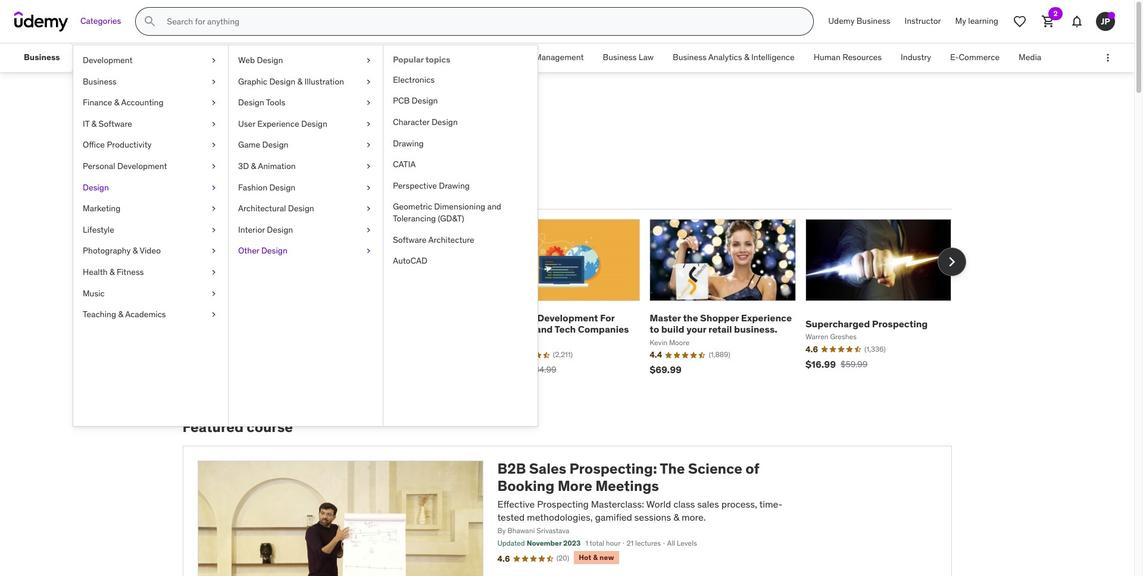 Task type: vqa. For each thing, say whether or not it's contained in the screenshot.
the "stangherlin"
no



Task type: locate. For each thing, give the bounding box(es) containing it.
animation
[[258, 161, 296, 171]]

xsmall image for health & fitness
[[209, 267, 219, 278]]

software architecture link
[[383, 230, 538, 251]]

xsmall image for finance & accounting
[[209, 97, 219, 109]]

& right finance on the top left of page
[[114, 97, 119, 108]]

experience down tools
[[257, 118, 299, 129]]

strategy
[[395, 52, 427, 63]]

class
[[674, 498, 695, 510]]

drawing down catia link
[[439, 180, 470, 191]]

you have alerts image
[[1108, 12, 1115, 19]]

experience
[[257, 118, 299, 129], [741, 312, 792, 324]]

it & software link
[[73, 114, 228, 135]]

1 vertical spatial to
[[650, 324, 659, 335]]

analytics
[[709, 52, 742, 63]]

xsmall image for graphic design & illustration
[[364, 76, 373, 88]]

carousel element
[[183, 219, 966, 391]]

xsmall image inside 3d & animation link
[[364, 161, 373, 172]]

entrepreneurship link
[[80, 43, 164, 72]]

business left popular
[[359, 52, 393, 63]]

0 vertical spatial experience
[[257, 118, 299, 129]]

fashion design
[[238, 182, 295, 193]]

finance
[[83, 97, 112, 108]]

xsmall image inside "fashion design" link
[[364, 182, 373, 194]]

development for business
[[537, 312, 598, 324]]

& inside graphic design & illustration link
[[298, 76, 303, 87]]

development
[[83, 55, 133, 66], [117, 161, 167, 171], [537, 312, 598, 324]]

0 horizontal spatial to
[[241, 152, 256, 170]]

xsmall image inside development link
[[209, 55, 219, 66]]

business law
[[603, 52, 654, 63]]

& inside 3d & animation link
[[251, 161, 256, 171]]

popular topics
[[393, 54, 451, 65]]

finance & accounting
[[83, 97, 164, 108]]

drawing down character
[[393, 138, 424, 149]]

xsmall image inside web design link
[[364, 55, 373, 66]]

tools
[[266, 97, 285, 108]]

1 horizontal spatial business link
[[73, 71, 228, 92]]

& for photography & video
[[133, 246, 138, 256]]

web design link
[[229, 50, 383, 71]]

business development for startups and tech companies link
[[494, 312, 629, 335]]

all
[[667, 539, 675, 548]]

xsmall image inside design link
[[209, 182, 219, 194]]

xsmall image inside finance & accounting link
[[209, 97, 219, 109]]

xsmall image for marketing
[[209, 203, 219, 215]]

game design
[[238, 140, 288, 150]]

experience right shopper
[[741, 312, 792, 324]]

& inside finance & accounting link
[[114, 97, 119, 108]]

business left arrow pointing to subcategory menu links icon in the left of the page
[[24, 52, 60, 63]]

user experience design link
[[229, 114, 383, 135]]

and left tech
[[536, 324, 553, 335]]

& for teaching & academics
[[118, 309, 123, 320]]

sales right "b2b"
[[529, 460, 566, 478]]

business up finance on the top left of page
[[83, 76, 117, 87]]

business link down udemy image
[[14, 43, 69, 72]]

arrow pointing to subcategory menu links image
[[69, 43, 80, 72]]

& right 3d
[[251, 161, 256, 171]]

communication link
[[164, 43, 242, 72]]

autocad link
[[383, 251, 538, 272]]

and inside geometric dimensioning and tolerancing (gd&t)
[[487, 201, 501, 212]]

xsmall image inside it & software link
[[209, 118, 219, 130]]

1 horizontal spatial experience
[[741, 312, 792, 324]]

entrepreneurship
[[90, 52, 155, 63]]

to inside master the shopper experience to build your retail business.
[[650, 324, 659, 335]]

business left tech
[[494, 312, 535, 324]]

& down class
[[674, 512, 679, 523]]

and right dimensioning
[[487, 201, 501, 212]]

xsmall image for other design
[[364, 246, 373, 257]]

0 vertical spatial prospecting
[[872, 318, 928, 330]]

my learning link
[[948, 7, 1006, 36]]

development inside business development for startups and tech companies
[[537, 312, 598, 324]]

Search for anything text field
[[165, 11, 799, 32]]

levels
[[677, 539, 697, 548]]

office productivity
[[83, 140, 151, 150]]

business link up the accounting
[[73, 71, 228, 92]]

xsmall image inside graphic design & illustration link
[[364, 76, 373, 88]]

0 horizontal spatial and
[[487, 201, 501, 212]]

& for hot & new
[[593, 553, 598, 562]]

xsmall image inside user experience design link
[[364, 118, 373, 130]]

2
[[1054, 9, 1058, 18]]

interior design
[[238, 224, 293, 235]]

personal development link
[[73, 156, 228, 177]]

design up character design
[[412, 96, 438, 106]]

0 horizontal spatial drawing
[[393, 138, 424, 149]]

0 horizontal spatial experience
[[257, 118, 299, 129]]

next image
[[942, 252, 961, 271]]

0 horizontal spatial business link
[[14, 43, 69, 72]]

game design link
[[229, 135, 383, 156]]

architecture
[[428, 234, 474, 245]]

xsmall image inside personal development link
[[209, 161, 219, 172]]

& left video
[[133, 246, 138, 256]]

1 horizontal spatial drawing
[[439, 180, 470, 191]]

project management
[[506, 52, 584, 63]]

1 total hour
[[585, 539, 621, 548]]

xsmall image inside lifestyle link
[[209, 224, 219, 236]]

1 horizontal spatial prospecting
[[872, 318, 928, 330]]

photography
[[83, 246, 131, 256]]

1 horizontal spatial to
[[650, 324, 659, 335]]

software
[[99, 118, 132, 129], [393, 234, 427, 245]]

& inside it & software link
[[91, 118, 97, 129]]

xsmall image
[[209, 55, 219, 66], [364, 97, 373, 109], [364, 140, 373, 151], [209, 161, 219, 172], [364, 161, 373, 172], [209, 203, 219, 215], [364, 203, 373, 215], [209, 224, 219, 236], [209, 246, 219, 257], [364, 246, 373, 257], [209, 309, 219, 321]]

b2b
[[498, 460, 526, 478]]

1 horizontal spatial and
[[536, 324, 553, 335]]

supercharged
[[806, 318, 870, 330]]

0 vertical spatial and
[[487, 201, 501, 212]]

xsmall image inside music link
[[209, 288, 219, 300]]

industry
[[901, 52, 931, 63]]

xsmall image inside other design link
[[364, 246, 373, 257]]

design
[[257, 55, 283, 66], [269, 76, 296, 87], [412, 96, 438, 106], [238, 97, 264, 108], [432, 117, 458, 127], [301, 118, 327, 129], [262, 140, 288, 150], [83, 182, 109, 193], [269, 182, 295, 193], [288, 203, 314, 214], [267, 224, 293, 235], [261, 246, 287, 256]]

& right the teaching
[[118, 309, 123, 320]]

1 horizontal spatial management
[[535, 52, 584, 63]]

jp
[[1101, 16, 1110, 27]]

srivastava
[[537, 527, 569, 536]]

3d
[[238, 161, 249, 171]]

office
[[83, 140, 105, 150]]

user
[[238, 118, 255, 129]]

to down game
[[241, 152, 256, 170]]

& right analytics on the right of page
[[744, 52, 749, 63]]

sales inside "b2b sales prospecting: the science of booking more meetings effective prospecting masterclass: world class sales process, time- tested methodologies, gamified sessions & more. by bhawani srivastava"
[[529, 460, 566, 478]]

& inside teaching & academics link
[[118, 309, 123, 320]]

your
[[687, 324, 707, 335]]

& right hot
[[593, 553, 598, 562]]

experience inside master the shopper experience to build your retail business.
[[741, 312, 792, 324]]

meetings
[[596, 477, 659, 495]]

design down the pcb design link
[[432, 117, 458, 127]]

udemy image
[[14, 11, 68, 32]]

management right project
[[535, 52, 584, 63]]

0 horizontal spatial management
[[252, 52, 301, 63]]

&
[[744, 52, 749, 63], [298, 76, 303, 87], [114, 97, 119, 108], [91, 118, 97, 129], [251, 161, 256, 171], [133, 246, 138, 256], [110, 267, 115, 277], [118, 309, 123, 320], [674, 512, 679, 523], [593, 553, 598, 562]]

trending button
[[257, 180, 302, 208]]

geometric dimensioning and tolerancing (gd&t)
[[393, 201, 501, 224]]

and
[[487, 201, 501, 212], [536, 324, 553, 335]]

interior design link
[[229, 220, 383, 241]]

instructor
[[905, 16, 941, 26]]

xsmall image inside architectural design link
[[364, 203, 373, 215]]

xsmall image inside health & fitness link
[[209, 267, 219, 278]]

prospecting:
[[570, 460, 657, 478]]

0 vertical spatial courses
[[236, 100, 314, 125]]

1 vertical spatial software
[[393, 234, 427, 245]]

design for architectural design
[[288, 203, 314, 214]]

software up autocad
[[393, 234, 427, 245]]

design down animation
[[269, 182, 295, 193]]

xsmall image inside "game design" link
[[364, 140, 373, 151]]

by
[[498, 527, 506, 536]]

xsmall image for teaching & academics
[[209, 309, 219, 321]]

udemy business
[[828, 16, 891, 26]]

xsmall image inside office productivity link
[[209, 140, 219, 151]]

architectural design
[[238, 203, 314, 214]]

1 vertical spatial prospecting
[[537, 498, 589, 510]]

software up the office productivity
[[99, 118, 132, 129]]

design up the courses to get you started
[[262, 140, 288, 150]]

1 vertical spatial development
[[117, 161, 167, 171]]

updated
[[498, 539, 525, 548]]

other
[[238, 246, 259, 256]]

1 management from the left
[[252, 52, 301, 63]]

xsmall image for it & software
[[209, 118, 219, 130]]

design down architectural design
[[267, 224, 293, 235]]

& inside photography & video link
[[133, 246, 138, 256]]

wishlist image
[[1013, 14, 1027, 29]]

xsmall image for interior design
[[364, 224, 373, 236]]

booking
[[498, 477, 555, 495]]

retail
[[709, 324, 732, 335]]

xsmall image inside the interior design link
[[364, 224, 373, 236]]

(20)
[[557, 554, 569, 563]]

& for finance & accounting
[[114, 97, 119, 108]]

xsmall image for business
[[209, 76, 219, 88]]

& for it & software
[[91, 118, 97, 129]]

design for graphic design & illustration
[[269, 76, 296, 87]]

& for 3d & animation
[[251, 161, 256, 171]]

lifestyle
[[83, 224, 114, 235]]

0 horizontal spatial prospecting
[[537, 498, 589, 510]]

xsmall image inside marketing link
[[209, 203, 219, 215]]

xsmall image
[[364, 55, 373, 66], [209, 76, 219, 88], [364, 76, 373, 88], [209, 97, 219, 109], [209, 118, 219, 130], [364, 118, 373, 130], [209, 140, 219, 151], [209, 182, 219, 194], [364, 182, 373, 194], [364, 224, 373, 236], [209, 267, 219, 278], [209, 288, 219, 300]]

design for web design
[[257, 55, 283, 66]]

& inside health & fitness link
[[110, 267, 115, 277]]

1 vertical spatial sales
[[529, 460, 566, 478]]

business left analytics on the right of page
[[673, 52, 707, 63]]

xsmall image for 3d & animation
[[364, 161, 373, 172]]

& inside business analytics & intelligence link
[[744, 52, 749, 63]]

1 vertical spatial and
[[536, 324, 553, 335]]

gamified
[[595, 512, 632, 523]]

design down personal
[[83, 182, 109, 193]]

xsmall image for user experience design
[[364, 118, 373, 130]]

design for interior design
[[267, 224, 293, 235]]

sales left user
[[183, 100, 233, 125]]

xsmall image for architectural design
[[364, 203, 373, 215]]

business law link
[[593, 43, 663, 72]]

xsmall image inside teaching & academics link
[[209, 309, 219, 321]]

xsmall image for lifestyle
[[209, 224, 219, 236]]

management
[[252, 52, 301, 63], [535, 52, 584, 63]]

catia
[[393, 159, 416, 170]]

office productivity link
[[73, 135, 228, 156]]

startups
[[494, 324, 534, 335]]

design up tools
[[269, 76, 296, 87]]

0 horizontal spatial software
[[99, 118, 132, 129]]

design down interior design
[[261, 246, 287, 256]]

media link
[[1009, 43, 1051, 72]]

e-
[[950, 52, 959, 63]]

1 horizontal spatial sales
[[529, 460, 566, 478]]

0 vertical spatial software
[[99, 118, 132, 129]]

& down web design link
[[298, 76, 303, 87]]

design right web
[[257, 55, 283, 66]]

human resources
[[814, 52, 882, 63]]

1 vertical spatial drawing
[[439, 180, 470, 191]]

to left build
[[650, 324, 659, 335]]

0 vertical spatial sales
[[183, 100, 233, 125]]

xsmall image for design tools
[[364, 97, 373, 109]]

0 vertical spatial to
[[241, 152, 256, 170]]

autocad
[[393, 256, 428, 266]]

xsmall image inside design tools link
[[364, 97, 373, 109]]

design down "fashion design" link
[[288, 203, 314, 214]]

to
[[241, 152, 256, 170], [650, 324, 659, 335]]

bhawani
[[508, 527, 535, 536]]

fitness
[[117, 267, 144, 277]]

xsmall image inside photography & video link
[[209, 246, 219, 257]]

most popular
[[185, 188, 245, 200]]

1 horizontal spatial software
[[393, 234, 427, 245]]

1 vertical spatial courses
[[183, 152, 238, 170]]

management up graphic design & illustration on the top left
[[252, 52, 301, 63]]

catia link
[[383, 154, 538, 176]]

& right health on the left top of the page
[[110, 267, 115, 277]]

1 vertical spatial experience
[[741, 312, 792, 324]]

companies
[[578, 324, 629, 335]]

& right it
[[91, 118, 97, 129]]

2 vertical spatial development
[[537, 312, 598, 324]]



Task type: describe. For each thing, give the bounding box(es) containing it.
finance & accounting link
[[73, 92, 228, 114]]

prospecting inside carousel element
[[872, 318, 928, 330]]

pcb design link
[[383, 91, 538, 112]]

xsmall image for development
[[209, 55, 219, 66]]

categories button
[[73, 7, 128, 36]]

build
[[661, 324, 685, 335]]

1
[[585, 539, 588, 548]]

business left law on the top of the page
[[603, 52, 637, 63]]

perspective drawing link
[[383, 176, 538, 197]]

started
[[312, 152, 362, 170]]

music
[[83, 288, 105, 299]]

electronics
[[393, 74, 435, 85]]

fashion design link
[[229, 177, 383, 198]]

notifications image
[[1070, 14, 1084, 29]]

methodologies,
[[527, 512, 593, 523]]

software architecture
[[393, 234, 474, 245]]

design for game design
[[262, 140, 288, 150]]

design down graphic
[[238, 97, 264, 108]]

graphic
[[238, 76, 267, 87]]

graphic design & illustration
[[238, 76, 344, 87]]

most
[[185, 188, 208, 200]]

2 management from the left
[[535, 52, 584, 63]]

effective
[[498, 498, 535, 510]]

master the shopper experience to build your retail business. link
[[650, 312, 792, 335]]

health & fitness link
[[73, 262, 228, 283]]

popular
[[210, 188, 245, 200]]

4.6
[[498, 554, 510, 564]]

(gd&t)
[[438, 213, 464, 224]]

personal
[[83, 161, 115, 171]]

other design element
[[383, 45, 538, 426]]

operations link
[[436, 43, 496, 72]]

design for character design
[[432, 117, 458, 127]]

business analytics & intelligence link
[[663, 43, 804, 72]]

more
[[558, 477, 592, 495]]

lectures
[[635, 539, 661, 548]]

web design
[[238, 55, 283, 66]]

masterclass:
[[591, 498, 644, 510]]

of
[[746, 460, 759, 478]]

sales courses
[[183, 100, 314, 125]]

game
[[238, 140, 260, 150]]

development for personal
[[117, 161, 167, 171]]

my learning
[[955, 16, 999, 26]]

tech
[[555, 324, 576, 335]]

hot & new
[[579, 553, 614, 562]]

topics
[[426, 54, 451, 65]]

process,
[[722, 498, 757, 510]]

productivity
[[107, 140, 151, 150]]

e-commerce
[[950, 52, 1000, 63]]

xsmall image for photography & video
[[209, 246, 219, 257]]

pcb
[[393, 96, 410, 106]]

design for other design
[[261, 246, 287, 256]]

marketing link
[[73, 198, 228, 220]]

business development for startups and tech companies
[[494, 312, 629, 335]]

commerce
[[959, 52, 1000, 63]]

design tools link
[[229, 92, 383, 114]]

shopping cart with 2 items image
[[1041, 14, 1056, 29]]

featured course
[[183, 418, 293, 437]]

media
[[1019, 52, 1042, 63]]

business strategy link
[[350, 43, 436, 72]]

for
[[600, 312, 615, 324]]

other design
[[238, 246, 287, 256]]

udemy
[[828, 16, 855, 26]]

0 vertical spatial development
[[83, 55, 133, 66]]

21
[[627, 539, 634, 548]]

2023
[[563, 539, 581, 548]]

video
[[140, 246, 161, 256]]

tolerancing
[[393, 213, 436, 224]]

web
[[238, 55, 255, 66]]

industry link
[[891, 43, 941, 72]]

more.
[[682, 512, 706, 523]]

software inside other design element
[[393, 234, 427, 245]]

xsmall image for fashion design
[[364, 182, 373, 194]]

xsmall image for web design
[[364, 55, 373, 66]]

communication
[[174, 52, 233, 63]]

prospecting inside "b2b sales prospecting: the science of booking more meetings effective prospecting masterclass: world class sales process, time- tested methodologies, gamified sessions & more. by bhawani srivastava"
[[537, 498, 589, 510]]

get
[[259, 152, 281, 170]]

design for pcb design
[[412, 96, 438, 106]]

academics
[[125, 309, 166, 320]]

xsmall image for personal development
[[209, 161, 219, 172]]

architectural
[[238, 203, 286, 214]]

human
[[814, 52, 841, 63]]

tested
[[498, 512, 525, 523]]

most popular button
[[183, 180, 247, 208]]

& inside "b2b sales prospecting: the science of booking more meetings effective prospecting masterclass: world class sales process, time- tested methodologies, gamified sessions & more. by bhawani srivastava"
[[674, 512, 679, 523]]

0 vertical spatial drawing
[[393, 138, 424, 149]]

& for health & fitness
[[110, 267, 115, 277]]

illustration
[[305, 76, 344, 87]]

learning
[[968, 16, 999, 26]]

submit search image
[[143, 14, 157, 29]]

business right udemy
[[857, 16, 891, 26]]

other design link
[[229, 241, 383, 262]]

photography & video link
[[73, 241, 228, 262]]

music link
[[73, 283, 228, 304]]

graphic design & illustration link
[[229, 71, 383, 92]]

xsmall image for music
[[209, 288, 219, 300]]

human resources link
[[804, 43, 891, 72]]

design down design tools link
[[301, 118, 327, 129]]

more subcategory menu links image
[[1102, 52, 1114, 64]]

design for fashion design
[[269, 182, 295, 193]]

xsmall image for game design
[[364, 140, 373, 151]]

business analytics & intelligence
[[673, 52, 795, 63]]

xsmall image for office productivity
[[209, 140, 219, 151]]

xsmall image for design
[[209, 182, 219, 194]]

electronics link
[[383, 70, 538, 91]]

geometric
[[393, 201, 432, 212]]

business inside business development for startups and tech companies
[[494, 312, 535, 324]]

sales
[[697, 498, 719, 510]]

and inside business development for startups and tech companies
[[536, 324, 553, 335]]

udemy business link
[[821, 7, 898, 36]]

0 horizontal spatial sales
[[183, 100, 233, 125]]

world
[[646, 498, 671, 510]]

it & software
[[83, 118, 132, 129]]

3d & animation
[[238, 161, 296, 171]]

development link
[[73, 50, 228, 71]]

accounting
[[121, 97, 164, 108]]



